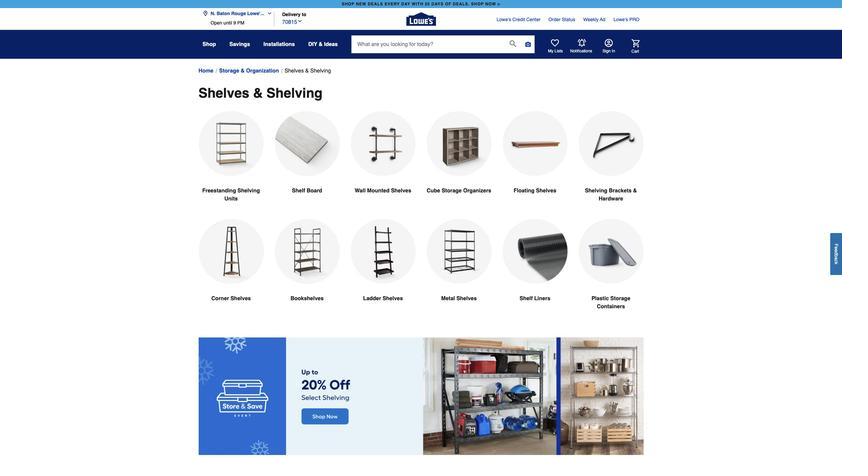 Task type: describe. For each thing, give the bounding box(es) containing it.
bookshelves link
[[275, 219, 340, 319]]

in
[[612, 49, 616, 54]]

d
[[834, 252, 840, 255]]

shelving brackets & hardware link
[[579, 111, 644, 219]]

shelf liners
[[520, 296, 551, 302]]

n. baton rouge lowe'... button
[[203, 7, 275, 20]]

shop new deals every day with 25 days of deals. shop now >
[[342, 2, 501, 6]]

cart
[[632, 49, 640, 54]]

>
[[498, 2, 501, 6]]

lowe's credit center link
[[497, 16, 541, 23]]

9
[[234, 20, 236, 26]]

sign
[[603, 49, 611, 54]]

ad
[[600, 17, 606, 22]]

storage inside storage & organization link
[[219, 68, 239, 74]]

a black shelving bracket. image
[[579, 111, 644, 176]]

lowe's home improvement account image
[[605, 39, 613, 47]]

until
[[224, 20, 232, 26]]

liners
[[535, 296, 551, 302]]

notifications
[[571, 49, 593, 53]]

lowe'...
[[247, 11, 265, 16]]

rouge
[[231, 11, 246, 16]]

a roll of black shelf liner. image
[[503, 219, 568, 284]]

25
[[425, 2, 430, 6]]

corner shelves link
[[199, 219, 264, 319]]

shelf board
[[292, 188, 322, 194]]

cube storage organizers
[[427, 188, 492, 194]]

chevron down image
[[297, 18, 303, 24]]

shelf for shelf liners
[[520, 296, 533, 302]]

metal shelves link
[[427, 219, 492, 319]]

a wood-look laminate shelf board with a gray finish. image
[[275, 111, 340, 177]]

ladder
[[364, 296, 381, 302]]

day
[[402, 2, 411, 6]]

& for diy & ideas button
[[319, 41, 323, 47]]

shop
[[203, 41, 216, 47]]

diy
[[309, 41, 318, 47]]

shelf liners link
[[503, 219, 568, 319]]

pro
[[630, 17, 640, 22]]

sign in button
[[603, 39, 616, 54]]

deals.
[[453, 2, 470, 6]]

my
[[549, 49, 554, 54]]

deals
[[368, 2, 384, 6]]

cube
[[427, 188, 441, 194]]

sign in
[[603, 49, 616, 54]]

brackets
[[609, 188, 632, 194]]

every
[[385, 2, 400, 6]]

of
[[446, 2, 452, 6]]

status
[[562, 17, 576, 22]]

storage & organization link
[[219, 67, 279, 75]]

diy & ideas button
[[309, 38, 338, 50]]

shelves right mounted
[[391, 188, 412, 194]]

board
[[307, 188, 322, 194]]

lowe's for lowe's credit center
[[497, 17, 512, 22]]

lowe's home improvement lists image
[[551, 39, 559, 47]]

c
[[834, 260, 840, 262]]

order status link
[[549, 16, 576, 23]]

freestanding shelving units
[[202, 188, 260, 202]]

0 vertical spatial shelves & shelving
[[285, 68, 331, 74]]

open until 9 pm
[[211, 20, 245, 26]]

& for storage & organization link in the left top of the page
[[241, 68, 245, 74]]

search image
[[510, 40, 517, 47]]

shop button
[[203, 38, 216, 50]]

a 9-cubby light wood-look storage cube. image
[[427, 111, 492, 176]]

floating shelves
[[514, 188, 557, 194]]

advertisement region
[[199, 338, 644, 457]]

chevron down image
[[265, 11, 273, 16]]

shelves right 'corner'
[[231, 296, 251, 302]]

shelving brackets & hardware
[[586, 188, 638, 202]]

& down organization
[[253, 85, 263, 101]]

weekly ad
[[584, 17, 606, 22]]

corner
[[212, 296, 229, 302]]

bookshelves
[[291, 296, 324, 302]]

wall mounted shelves
[[355, 188, 412, 194]]

credit
[[513, 17, 526, 22]]

n.
[[211, 11, 216, 16]]

shelf board link
[[275, 111, 340, 211]]

a gray plastic storage container with lid. image
[[579, 219, 644, 284]]

installations
[[264, 41, 295, 47]]

1 shop from the left
[[342, 2, 355, 6]]

lowe's for lowe's pro
[[614, 17, 629, 22]]

order status
[[549, 17, 576, 22]]

home
[[199, 68, 214, 74]]

shelves right floating
[[537, 188, 557, 194]]

weekly ad link
[[584, 16, 606, 23]]

ladder shelves link
[[351, 219, 416, 319]]

cube storage organizers link
[[427, 111, 492, 211]]

open
[[211, 20, 222, 26]]

savings button
[[230, 38, 250, 50]]

wall
[[355, 188, 366, 194]]

location image
[[203, 11, 208, 16]]



Task type: locate. For each thing, give the bounding box(es) containing it.
organizers
[[464, 188, 492, 194]]

0 horizontal spatial shop
[[342, 2, 355, 6]]

1 horizontal spatial storage
[[442, 188, 462, 194]]

b
[[834, 255, 840, 257]]

1 vertical spatial shelf
[[520, 296, 533, 302]]

& right brackets
[[634, 188, 638, 194]]

to
[[302, 12, 307, 17]]

center
[[527, 17, 541, 22]]

storage
[[219, 68, 239, 74], [442, 188, 462, 194], [611, 296, 631, 302]]

& down diy
[[306, 68, 309, 74]]

& left organization
[[241, 68, 245, 74]]

&
[[319, 41, 323, 47], [241, 68, 245, 74], [306, 68, 309, 74], [253, 85, 263, 101], [634, 188, 638, 194]]

shop
[[342, 2, 355, 6], [472, 2, 484, 6]]

order
[[549, 17, 561, 22]]

& inside button
[[319, 41, 323, 47]]

shelves & shelving link
[[285, 67, 331, 75]]

lowe's
[[497, 17, 512, 22], [614, 17, 629, 22]]

f e e d b a c k button
[[831, 233, 843, 276]]

storage for plastic
[[611, 296, 631, 302]]

0 horizontal spatial storage
[[219, 68, 239, 74]]

1 horizontal spatial lowe's
[[614, 17, 629, 22]]

shelves & shelving down organization
[[199, 85, 323, 101]]

shelf left liners
[[520, 296, 533, 302]]

storage inside plastic storage containers
[[611, 296, 631, 302]]

a 4-tier freestanding metal shelf. image
[[199, 111, 264, 176]]

1 e from the top
[[834, 247, 840, 250]]

shelves down home
[[199, 85, 250, 101]]

storage up the containers
[[611, 296, 631, 302]]

f e e d b a c k
[[834, 244, 840, 265]]

& inside shelving brackets & hardware
[[634, 188, 638, 194]]

a wooden floating shelf. image
[[503, 111, 568, 176]]

e up d
[[834, 247, 840, 250]]

storage & organization
[[219, 68, 279, 74]]

units
[[225, 196, 238, 202]]

lowe's credit center
[[497, 17, 541, 22]]

2 vertical spatial storage
[[611, 296, 631, 302]]

camera image
[[525, 41, 532, 48]]

baton
[[217, 11, 230, 16]]

lists
[[555, 49, 563, 54]]

2 lowe's from the left
[[614, 17, 629, 22]]

shelf left board
[[292, 188, 305, 194]]

days
[[432, 2, 444, 6]]

70815 button
[[282, 17, 303, 26]]

None search field
[[352, 35, 535, 60]]

0 horizontal spatial lowe's
[[497, 17, 512, 22]]

shelving down shelves & shelving link
[[267, 85, 323, 101]]

lowe's left credit
[[497, 17, 512, 22]]

a dark brown ladder shelf. image
[[351, 219, 416, 284]]

Search Query text field
[[352, 36, 505, 53]]

now
[[486, 2, 497, 6]]

a 5-tier bookcase with wooden shelves. image
[[275, 219, 340, 285]]

1 vertical spatial storage
[[442, 188, 462, 194]]

organization
[[246, 68, 279, 74]]

shelves & shelving down diy
[[285, 68, 331, 74]]

2 shop from the left
[[472, 2, 484, 6]]

a black 4-tier metal shelf. image
[[427, 219, 492, 284]]

plastic storage containers link
[[579, 219, 644, 327]]

1 horizontal spatial shelf
[[520, 296, 533, 302]]

shelves right metal
[[457, 296, 477, 302]]

wall mounted shelves link
[[351, 111, 416, 211]]

e
[[834, 247, 840, 250], [834, 250, 840, 252]]

shelf for shelf board
[[292, 188, 305, 194]]

my lists link
[[549, 39, 563, 54]]

shelving up 'units'
[[238, 188, 260, 194]]

new
[[356, 2, 367, 6]]

k
[[834, 262, 840, 265]]

storage inside cube storage organizers "link"
[[442, 188, 462, 194]]

lowe's home improvement logo image
[[407, 4, 436, 34]]

shelves right ladder at the bottom left
[[383, 296, 403, 302]]

a tiered corner shelf with a black frame and wooden shelves. image
[[199, 219, 264, 285]]

0 horizontal spatial shelf
[[292, 188, 305, 194]]

plastic storage containers
[[592, 296, 631, 310]]

delivery
[[282, 12, 301, 17]]

with
[[412, 2, 424, 6]]

savings
[[230, 41, 250, 47]]

corner shelves
[[212, 296, 251, 302]]

shelves down installations
[[285, 68, 304, 74]]

2 horizontal spatial storage
[[611, 296, 631, 302]]

diy & ideas
[[309, 41, 338, 47]]

freestanding shelving units link
[[199, 111, 264, 219]]

shelving inside freestanding shelving units
[[238, 188, 260, 194]]

storage right home "link"
[[219, 68, 239, 74]]

1 horizontal spatial shop
[[472, 2, 484, 6]]

an industrial-style wall shelf with wooden ledges. image
[[351, 111, 416, 176]]

2 e from the top
[[834, 250, 840, 252]]

shop left the new
[[342, 2, 355, 6]]

shelving inside shelves & shelving link
[[311, 68, 331, 74]]

a
[[834, 257, 840, 260]]

shop left 'now'
[[472, 2, 484, 6]]

floating shelves link
[[503, 111, 568, 211]]

& for shelves & shelving link
[[306, 68, 309, 74]]

ideas
[[324, 41, 338, 47]]

hardware
[[599, 196, 624, 202]]

shop new deals every day with 25 days of deals. shop now > link
[[341, 0, 502, 8]]

lowe's home improvement cart image
[[632, 39, 640, 47]]

pm
[[238, 20, 245, 26]]

lowe's pro
[[614, 17, 640, 22]]

weekly
[[584, 17, 599, 22]]

1 lowe's from the left
[[497, 17, 512, 22]]

plastic
[[592, 296, 609, 302]]

shelves
[[285, 68, 304, 74], [199, 85, 250, 101], [391, 188, 412, 194], [537, 188, 557, 194], [231, 296, 251, 302], [383, 296, 403, 302], [457, 296, 477, 302]]

shelving up hardware
[[586, 188, 608, 194]]

storage for cube
[[442, 188, 462, 194]]

lowe's home improvement notification center image
[[578, 39, 586, 47]]

home link
[[199, 67, 214, 75]]

metal
[[442, 296, 455, 302]]

freestanding
[[202, 188, 236, 194]]

floating
[[514, 188, 535, 194]]

storage right cube
[[442, 188, 462, 194]]

70815
[[282, 19, 297, 25]]

shelf inside 'link'
[[292, 188, 305, 194]]

0 vertical spatial storage
[[219, 68, 239, 74]]

1 vertical spatial shelves & shelving
[[199, 85, 323, 101]]

shelving
[[311, 68, 331, 74], [267, 85, 323, 101], [238, 188, 260, 194], [586, 188, 608, 194]]

lowe's left 'pro'
[[614, 17, 629, 22]]

lowe's pro link
[[614, 16, 640, 23]]

f
[[834, 244, 840, 247]]

n. baton rouge lowe'...
[[211, 11, 265, 16]]

containers
[[597, 304, 626, 310]]

shelving inside shelving brackets & hardware
[[586, 188, 608, 194]]

e up b on the right of page
[[834, 250, 840, 252]]

shelving down diy & ideas button
[[311, 68, 331, 74]]

& right diy
[[319, 41, 323, 47]]

0 vertical spatial shelf
[[292, 188, 305, 194]]

ladder shelves
[[364, 296, 403, 302]]

shelves & shelving
[[285, 68, 331, 74], [199, 85, 323, 101]]



Task type: vqa. For each thing, say whether or not it's contained in the screenshot.
cube storage organizers link
yes



